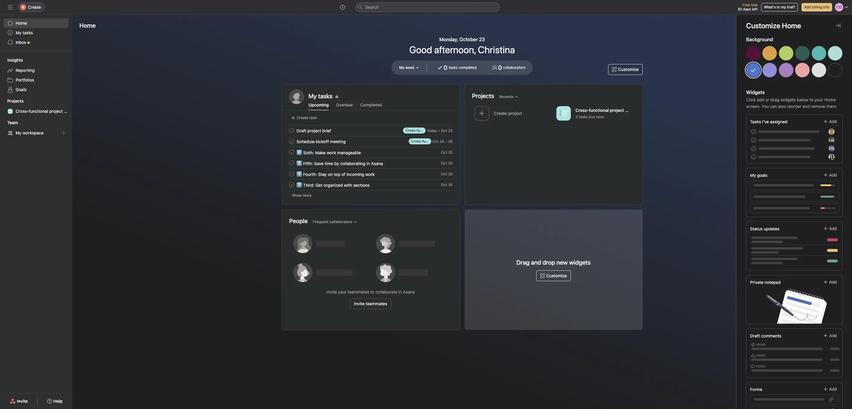 Task type: locate. For each thing, give the bounding box(es) containing it.
1 horizontal spatial customize button
[[609, 64, 643, 75]]

1 horizontal spatial and
[[803, 104, 810, 109]]

functional up soon
[[589, 108, 609, 113]]

1 horizontal spatial cross-
[[576, 108, 589, 113]]

projects down goals
[[7, 98, 24, 104]]

1 vertical spatial completed image
[[288, 149, 295, 156]]

tasks i've assigned
[[751, 119, 788, 124]]

days
[[744, 7, 752, 11]]

in right collaborating
[[367, 161, 370, 166]]

forms
[[751, 387, 763, 392]]

completed checkbox down create task button
[[288, 127, 295, 134]]

draft for draft comments
[[751, 333, 760, 339]]

my week button
[[397, 64, 422, 72]]

my inside "dropdown button"
[[399, 65, 405, 70]]

0 vertical spatial customize button
[[609, 64, 643, 75]]

26
[[448, 139, 453, 144]]

0 vertical spatial to
[[810, 97, 814, 102]]

1 completed image from the top
[[288, 138, 295, 145]]

1 vertical spatial create
[[297, 116, 309, 120]]

30 for 4️⃣ fourth: stay on top of incoming work
[[448, 172, 453, 176]]

create left task
[[297, 116, 309, 120]]

add inside button
[[805, 5, 812, 9]]

with
[[344, 183, 352, 188]]

draft project brief
[[297, 128, 331, 133]]

and inside click add or drag widgets below to your home screen. you can also reorder and remove them.
[[803, 104, 810, 109]]

my
[[16, 30, 22, 35], [399, 65, 405, 70], [16, 130, 22, 135], [751, 173, 757, 178]]

create for create task
[[297, 116, 309, 120]]

2 add button from the top
[[820, 170, 842, 181]]

2 horizontal spatial in
[[777, 5, 780, 9]]

cross- up 3
[[576, 108, 589, 113]]

0 vertical spatial completed image
[[288, 138, 295, 145]]

0 down christina
[[499, 64, 502, 71]]

oct 30 for 3️⃣ third: get organized with sections
[[441, 183, 453, 187]]

1 add button from the top
[[820, 116, 842, 127]]

0 for collaborators
[[499, 64, 502, 71]]

to right below
[[810, 97, 814, 102]]

oct 30 button
[[441, 150, 453, 155], [441, 161, 453, 165], [441, 172, 453, 176], [441, 183, 453, 187]]

2 completed image from the top
[[288, 149, 295, 156]]

free
[[743, 3, 751, 7]]

work right make
[[327, 150, 336, 155]]

2 horizontal spatial invite
[[354, 301, 365, 306]]

completed image left 6️⃣
[[288, 149, 295, 156]]

third:
[[303, 183, 314, 188]]

draft for draft project brief
[[297, 128, 306, 133]]

invite for invite your teammates to collaborate in asana
[[327, 290, 337, 295]]

completed image left 3️⃣
[[288, 181, 295, 188]]

oct 30 for 4️⃣ fourth: stay on top of incoming work
[[441, 172, 453, 176]]

1 horizontal spatial home
[[79, 22, 96, 29]]

1 horizontal spatial create
[[297, 116, 309, 120]]

today
[[427, 128, 437, 133]]

see details, my workspace image
[[62, 131, 66, 135]]

plan inside the cross-functional project plan 3 tasks due soon
[[625, 108, 634, 113]]

invite inside 'button'
[[17, 399, 28, 404]]

overdue button
[[336, 102, 353, 110]]

work up sections on the top of page
[[365, 172, 375, 177]]

0 horizontal spatial and
[[531, 259, 542, 266]]

in right collaborate
[[399, 290, 402, 295]]

my tasks link
[[4, 28, 69, 38]]

private notepad
[[751, 280, 781, 285]]

project for cross-functional project plan
[[49, 109, 63, 114]]

1 oct 30 button from the top
[[441, 150, 453, 155]]

0 horizontal spatial 0
[[444, 64, 448, 71]]

and left drop on the bottom
[[531, 259, 542, 266]]

my left week
[[399, 65, 405, 70]]

my down team
[[16, 130, 22, 135]]

1 horizontal spatial draft
[[751, 333, 760, 339]]

create for create
[[28, 5, 41, 10]]

0 horizontal spatial tasks
[[23, 30, 33, 35]]

functional inside the cross-functional project plan 3 tasks due soon
[[589, 108, 609, 113]]

1 completed image from the top
[[288, 127, 295, 134]]

completed checkbox left 4️⃣
[[288, 170, 295, 178]]

3 oct 30 from the top
[[441, 172, 453, 176]]

customize
[[619, 67, 639, 72], [547, 273, 567, 278]]

0 horizontal spatial project
[[49, 109, 63, 114]]

and down below
[[803, 104, 810, 109]]

functional for cross-functional project plan 3 tasks due soon
[[589, 108, 609, 113]]

1 horizontal spatial tasks
[[449, 65, 458, 70]]

updates
[[764, 226, 780, 231]]

1 horizontal spatial collaborators
[[503, 65, 526, 70]]

tasks inside the cross-functional project plan 3 tasks due soon
[[579, 115, 588, 119]]

4 add button from the top
[[820, 277, 842, 288]]

1 completed checkbox from the top
[[288, 127, 295, 134]]

add button for comments
[[820, 330, 842, 341]]

0 horizontal spatial in
[[367, 161, 370, 166]]

0 horizontal spatial projects
[[7, 98, 24, 104]]

draft up "schedule"
[[297, 128, 306, 133]]

reporting link
[[4, 66, 69, 75]]

completed checkbox for 6️⃣
[[288, 149, 295, 156]]

1 horizontal spatial customize
[[619, 67, 639, 72]]

of
[[342, 172, 345, 177]]

teammates up invite teammates
[[348, 290, 370, 295]]

collaborate
[[376, 290, 398, 295]]

– right today
[[438, 128, 440, 133]]

cross-functional project plan 3 tasks due soon
[[576, 108, 634, 119]]

2 vertical spatial in
[[399, 290, 402, 295]]

completed image left 5️⃣
[[288, 160, 295, 167]]

0 horizontal spatial invite
[[17, 399, 28, 404]]

my inside global element
[[16, 30, 22, 35]]

cross- inside the cross-functional project plan 3 tasks due soon
[[576, 108, 589, 113]]

2 vertical spatial completed image
[[288, 160, 295, 167]]

functional
[[589, 108, 609, 113], [29, 109, 48, 114]]

drop
[[543, 259, 556, 266]]

4 oct 30 from the top
[[441, 183, 453, 187]]

2 vertical spatial invite
[[17, 399, 28, 404]]

1 horizontal spatial your
[[815, 97, 824, 102]]

2 completed image from the top
[[288, 170, 295, 178]]

project inside the cross-functional project plan link
[[49, 109, 63, 114]]

completed
[[459, 65, 477, 70]]

5 completed checkbox from the top
[[288, 170, 295, 178]]

0
[[444, 64, 448, 71], [499, 64, 502, 71]]

inbox link
[[4, 38, 69, 47]]

– right 24
[[445, 139, 447, 144]]

my left "goals"
[[751, 173, 757, 178]]

4 oct 30 button from the top
[[441, 183, 453, 187]]

functional up teams element
[[29, 109, 48, 114]]

what's in my trial?
[[764, 5, 796, 9]]

3 completed checkbox from the top
[[288, 149, 295, 156]]

goals
[[758, 173, 768, 178]]

asana right collaborating
[[371, 161, 383, 166]]

add for updates
[[830, 226, 838, 231]]

new widgets
[[557, 259, 591, 266]]

1 vertical spatial customize button
[[537, 271, 571, 281]]

0 horizontal spatial asana
[[371, 161, 383, 166]]

collaborators right frequent
[[330, 220, 353, 224]]

in left "my"
[[777, 5, 780, 9]]

my tasks link
[[309, 92, 453, 101]]

your inside click add or drag widgets below to your home screen. you can also reorder and remove them.
[[815, 97, 824, 102]]

background
[[747, 37, 774, 42]]

0 vertical spatial –
[[438, 128, 440, 133]]

today – oct 25
[[427, 128, 453, 133]]

completed image left 4️⃣
[[288, 170, 295, 178]]

completed image down create task button
[[288, 127, 295, 134]]

1 vertical spatial customize
[[547, 273, 567, 278]]

2 oct 30 from the top
[[441, 161, 453, 165]]

2 0 from the left
[[499, 64, 502, 71]]

oct 30 for 6️⃣ sixth: make work manageable
[[441, 150, 453, 155]]

christina
[[478, 44, 515, 55]]

1 horizontal spatial invite
[[327, 290, 337, 295]]

completed checkbox left 6️⃣
[[288, 149, 295, 156]]

my workspace
[[16, 130, 44, 135]]

1 vertical spatial teammates
[[366, 301, 388, 306]]

tasks up inbox
[[23, 30, 33, 35]]

insights button
[[0, 57, 23, 63]]

completed image for draft
[[288, 127, 295, 134]]

add button for updates
[[820, 223, 842, 234]]

4 completed checkbox from the top
[[288, 160, 295, 167]]

completed image
[[288, 127, 295, 134], [288, 149, 295, 156], [288, 160, 295, 167]]

1 vertical spatial your
[[338, 290, 347, 295]]

0 horizontal spatial home
[[16, 20, 27, 26]]

4️⃣
[[297, 172, 302, 177]]

drag
[[517, 259, 530, 266]]

0 vertical spatial invite
[[327, 290, 337, 295]]

functional for cross-functional project plan
[[29, 109, 48, 114]]

0 vertical spatial tasks
[[23, 30, 33, 35]]

0 vertical spatial asana
[[371, 161, 383, 166]]

cross- for cross-functional project plan
[[16, 109, 29, 114]]

0 vertical spatial customize
[[619, 67, 639, 72]]

0 vertical spatial and
[[803, 104, 810, 109]]

plan inside projects element
[[64, 109, 72, 114]]

oct 30 button for 5️⃣ fifth: save time by collaborating in asana
[[441, 161, 453, 165]]

1 vertical spatial in
[[367, 161, 370, 166]]

search list box
[[355, 2, 500, 12]]

click
[[747, 97, 756, 102]]

create inside create popup button
[[28, 5, 41, 10]]

1 vertical spatial collaborators
[[330, 220, 353, 224]]

create inside create task button
[[297, 116, 309, 120]]

0 vertical spatial your
[[815, 97, 824, 102]]

2 vertical spatial completed image
[[288, 181, 295, 188]]

1 horizontal spatial functional
[[589, 108, 609, 113]]

2 horizontal spatial home
[[825, 97, 836, 102]]

asana right collaborate
[[403, 290, 415, 295]]

–
[[438, 128, 440, 133], [445, 139, 447, 144]]

cross- down projects dropdown button
[[16, 109, 29, 114]]

notepad
[[765, 280, 781, 285]]

1 oct 30 from the top
[[441, 150, 453, 155]]

goals
[[16, 87, 27, 92]]

1 vertical spatial draft
[[751, 333, 760, 339]]

3 add button from the top
[[820, 223, 842, 234]]

0 vertical spatial work
[[327, 150, 336, 155]]

cross- inside projects element
[[16, 109, 29, 114]]

1 horizontal spatial plan
[[625, 108, 634, 113]]

completed image
[[288, 138, 295, 145], [288, 170, 295, 178], [288, 181, 295, 188]]

history image
[[340, 5, 345, 10]]

completed
[[360, 102, 382, 107]]

completed checkbox for 5️⃣
[[288, 160, 295, 167]]

1 vertical spatial work
[[365, 172, 375, 177]]

team button
[[0, 120, 18, 126]]

oct 30 button for 4️⃣ fourth: stay on top of incoming work
[[441, 172, 453, 176]]

add for notepad
[[830, 280, 838, 285]]

invite
[[327, 290, 337, 295], [354, 301, 365, 306], [17, 399, 28, 404]]

0 vertical spatial draft
[[297, 128, 306, 133]]

tasks right 3
[[579, 115, 588, 119]]

2 horizontal spatial tasks
[[579, 115, 588, 119]]

completed image for schedule
[[288, 138, 295, 145]]

2 completed checkbox from the top
[[288, 138, 295, 145]]

remove
[[812, 104, 826, 109]]

0 horizontal spatial create
[[28, 5, 41, 10]]

sections
[[353, 183, 370, 188]]

completed checkbox left 5️⃣
[[288, 160, 295, 167]]

0 horizontal spatial collaborators
[[330, 220, 353, 224]]

and
[[803, 104, 810, 109], [531, 259, 542, 266]]

your
[[815, 97, 824, 102], [338, 290, 347, 295]]

make
[[315, 150, 326, 155]]

3 completed image from the top
[[288, 160, 295, 167]]

1 vertical spatial invite
[[354, 301, 365, 306]]

0 vertical spatial create
[[28, 5, 41, 10]]

1 vertical spatial asana
[[403, 290, 415, 295]]

inbox
[[16, 40, 26, 45]]

tasks left the completed
[[449, 65, 458, 70]]

oct 30
[[441, 150, 453, 155], [441, 161, 453, 165], [441, 172, 453, 176], [441, 183, 453, 187]]

completed image left "schedule"
[[288, 138, 295, 145]]

free trial 30 days left
[[738, 3, 758, 11]]

info
[[824, 5, 830, 9]]

add button for goals
[[820, 170, 842, 181]]

teammates down invite your teammates to collaborate in asana
[[366, 301, 388, 306]]

2 vertical spatial tasks
[[579, 115, 588, 119]]

completed checkbox left "schedule"
[[288, 138, 295, 145]]

collaborators down christina
[[503, 65, 526, 70]]

0 vertical spatial in
[[777, 5, 780, 9]]

my inside teams element
[[16, 130, 22, 135]]

1 horizontal spatial asana
[[403, 290, 415, 295]]

create project
[[494, 111, 523, 116]]

show
[[292, 193, 302, 198]]

monday, october 23 good afternoon, christina
[[410, 37, 515, 55]]

2 oct 30 button from the top
[[441, 161, 453, 165]]

2 horizontal spatial project
[[610, 108, 624, 113]]

upcoming button
[[309, 102, 329, 110]]

fifth:
[[303, 161, 313, 166]]

0 horizontal spatial customize
[[547, 273, 567, 278]]

create up home link
[[28, 5, 41, 10]]

teams element
[[0, 117, 72, 139]]

1 horizontal spatial to
[[810, 97, 814, 102]]

0 horizontal spatial plan
[[64, 109, 72, 114]]

0 horizontal spatial draft
[[297, 128, 306, 133]]

0 horizontal spatial functional
[[29, 109, 48, 114]]

project inside the cross-functional project plan 3 tasks due soon
[[610, 108, 624, 113]]

1 0 from the left
[[444, 64, 448, 71]]

create task
[[297, 116, 317, 120]]

oct for 3️⃣ third: get organized with sections
[[441, 183, 447, 187]]

projects element
[[0, 96, 72, 117]]

Completed checkbox
[[288, 127, 295, 134], [288, 138, 295, 145], [288, 149, 295, 156], [288, 160, 295, 167], [288, 170, 295, 178]]

invite your teammates to collaborate in asana
[[327, 290, 415, 295]]

0 vertical spatial completed image
[[288, 127, 295, 134]]

show more button
[[289, 191, 314, 200]]

stay
[[318, 172, 327, 177]]

invite inside button
[[354, 301, 365, 306]]

completed image for 6️⃣
[[288, 149, 295, 156]]

project
[[610, 108, 624, 113], [49, 109, 63, 114], [308, 128, 321, 133]]

draft left comments
[[751, 333, 760, 339]]

projects left recents on the top right of page
[[472, 92, 495, 99]]

add for goals
[[830, 172, 838, 178]]

1 vertical spatial –
[[445, 139, 447, 144]]

frequent collaborators
[[313, 220, 353, 224]]

global element
[[0, 15, 72, 51]]

my up inbox
[[16, 30, 22, 35]]

3 completed image from the top
[[288, 181, 295, 188]]

0 horizontal spatial cross-
[[16, 109, 29, 114]]

invite teammates
[[354, 301, 388, 306]]

1 horizontal spatial project
[[308, 128, 321, 133]]

30 inside the free trial 30 days left
[[738, 7, 743, 11]]

1 vertical spatial tasks
[[449, 65, 458, 70]]

1 horizontal spatial 0
[[499, 64, 502, 71]]

functional inside projects element
[[29, 109, 48, 114]]

projects button
[[0, 98, 24, 104]]

1 horizontal spatial work
[[365, 172, 375, 177]]

0 horizontal spatial to
[[371, 290, 375, 295]]

task
[[310, 116, 317, 120]]

3 oct 30 button from the top
[[441, 172, 453, 176]]

add
[[805, 5, 812, 9], [830, 119, 838, 124], [830, 172, 838, 178], [830, 226, 838, 231], [830, 280, 838, 285], [830, 333, 838, 338], [830, 387, 838, 392]]

to up invite teammates
[[371, 290, 375, 295]]

0 horizontal spatial work
[[327, 150, 336, 155]]

1 vertical spatial completed image
[[288, 170, 295, 178]]

tasks inside global element
[[23, 30, 33, 35]]

0 left tasks completed
[[444, 64, 448, 71]]

my tasks
[[16, 30, 33, 35]]

cross-functional project plan
[[16, 109, 72, 114]]

0 for tasks completed
[[444, 64, 448, 71]]

add button
[[820, 116, 842, 127], [820, 170, 842, 181], [820, 223, 842, 234], [820, 277, 842, 288], [820, 330, 842, 341], [820, 384, 842, 395]]

5 add button from the top
[[820, 330, 842, 341]]

23
[[479, 37, 485, 42]]

30 for 5️⃣ fifth: save time by collaborating in asana
[[448, 161, 453, 165]]

invite button
[[6, 396, 32, 407]]



Task type: describe. For each thing, give the bounding box(es) containing it.
completed image for 4️⃣
[[288, 170, 295, 178]]

3️⃣
[[297, 183, 302, 188]]

add button for notepad
[[820, 277, 842, 288]]

my goals
[[751, 173, 768, 178]]

add
[[757, 97, 765, 102]]

collaborating
[[340, 161, 366, 166]]

brief
[[322, 128, 331, 133]]

project for cross-functional project plan 3 tasks due soon
[[610, 108, 624, 113]]

save
[[314, 161, 324, 166]]

oct 30 for 5️⃣ fifth: save time by collaborating in asana
[[441, 161, 453, 165]]

24
[[440, 139, 444, 144]]

completed image for 5️⃣
[[288, 160, 295, 167]]

6️⃣
[[297, 150, 302, 155]]

invite teammates button
[[350, 299, 391, 309]]

search
[[366, 5, 379, 10]]

list image
[[560, 110, 567, 117]]

1 horizontal spatial projects
[[472, 92, 495, 99]]

status updates
[[751, 226, 780, 231]]

oct for 5️⃣ fifth: save time by collaborating in asana
[[441, 161, 447, 165]]

billing
[[813, 5, 823, 9]]

afternoon,
[[435, 44, 476, 55]]

5️⃣ fifth: save time by collaborating in asana
[[297, 161, 383, 166]]

portfolios link
[[4, 75, 69, 85]]

widgets
[[747, 90, 765, 95]]

my for my workspace
[[16, 130, 22, 135]]

manageable
[[337, 150, 361, 155]]

0 vertical spatial teammates
[[348, 290, 370, 295]]

0 vertical spatial collaborators
[[503, 65, 526, 70]]

help button
[[43, 396, 66, 407]]

kickoff
[[316, 139, 329, 144]]

reorder
[[788, 104, 802, 109]]

you
[[762, 104, 769, 109]]

week
[[406, 65, 415, 70]]

6️⃣ sixth: make work manageable
[[297, 150, 361, 155]]

get
[[316, 183, 323, 188]]

oct for 4️⃣ fourth: stay on top of incoming work
[[441, 172, 447, 176]]

create project link
[[472, 104, 554, 123]]

frequent
[[313, 220, 329, 224]]

0 horizontal spatial customize button
[[537, 271, 571, 281]]

completed checkbox for schedule
[[288, 138, 295, 145]]

0 horizontal spatial your
[[338, 290, 347, 295]]

hide sidebar image
[[8, 5, 13, 10]]

trial
[[752, 3, 758, 7]]

oct 30 button for 3️⃣ third: get organized with sections
[[441, 183, 453, 187]]

or
[[766, 97, 770, 102]]

collaborators inside dropdown button
[[330, 220, 353, 224]]

completed checkbox for draft
[[288, 127, 295, 134]]

soon
[[596, 115, 605, 119]]

schedule
[[297, 139, 315, 144]]

1 horizontal spatial in
[[399, 290, 402, 295]]

1 vertical spatial and
[[531, 259, 542, 266]]

30 for 3️⃣ third: get organized with sections
[[448, 183, 453, 187]]

recents button
[[497, 93, 521, 101]]

insights element
[[0, 55, 72, 96]]

1 vertical spatial to
[[371, 290, 375, 295]]

october
[[460, 37, 478, 42]]

what's in my trial? button
[[762, 3, 798, 11]]

1 horizontal spatial –
[[445, 139, 447, 144]]

oct 24 – 26
[[433, 139, 453, 144]]

completed checkbox for 4️⃣
[[288, 170, 295, 178]]

projects inside dropdown button
[[7, 98, 24, 104]]

i've
[[763, 119, 770, 124]]

insights
[[7, 57, 23, 63]]

3️⃣ third: get organized with sections
[[297, 183, 370, 188]]

screen.
[[747, 104, 761, 109]]

widgets
[[781, 97, 796, 102]]

good
[[410, 44, 432, 55]]

overdue
[[336, 102, 353, 107]]

search button
[[355, 2, 500, 12]]

invite for invite teammates
[[354, 301, 365, 306]]

oct for 6️⃣ sixth: make work manageable
[[441, 150, 447, 155]]

draft comments
[[751, 333, 782, 339]]

cross-functional project plan link
[[4, 107, 72, 116]]

goals link
[[4, 85, 69, 95]]

6 add button from the top
[[820, 384, 842, 395]]

25
[[448, 128, 453, 133]]

completed button
[[360, 102, 382, 110]]

due
[[589, 115, 595, 119]]

add for comments
[[830, 333, 838, 338]]

0 horizontal spatial –
[[438, 128, 440, 133]]

my for my goals
[[751, 173, 757, 178]]

3
[[576, 115, 578, 119]]

help
[[53, 399, 63, 404]]

more
[[303, 193, 312, 198]]

also
[[779, 104, 787, 109]]

5️⃣
[[297, 161, 302, 166]]

time
[[325, 161, 333, 166]]

click add or drag widgets below to your home screen. you can also reorder and remove them.
[[747, 97, 838, 109]]

status
[[751, 226, 763, 231]]

my for my week
[[399, 65, 405, 70]]

recents
[[500, 94, 514, 99]]

home inside global element
[[16, 20, 27, 26]]

home inside click add or drag widgets below to your home screen. you can also reorder and remove them.
[[825, 97, 836, 102]]

cross- for cross-functional project plan 3 tasks due soon
[[576, 108, 589, 113]]

plan for cross-functional project plan 3 tasks due soon
[[625, 108, 634, 113]]

add billing info
[[805, 5, 830, 9]]

close customization pane image
[[836, 23, 841, 28]]

my week
[[399, 65, 415, 70]]

add profile photo image
[[289, 90, 304, 104]]

home link
[[4, 18, 69, 28]]

completed image for 3️⃣
[[288, 181, 295, 188]]

Completed checkbox
[[288, 181, 295, 188]]

organized
[[324, 183, 343, 188]]

show more
[[292, 193, 312, 198]]

customize home
[[747, 21, 802, 30]]

schedule kickoff meeting
[[297, 139, 346, 144]]

monday,
[[440, 37, 459, 42]]

people
[[289, 217, 308, 224]]

meeting
[[330, 139, 346, 144]]

create button
[[18, 2, 45, 12]]

oct 30 button for 6️⃣ sixth: make work manageable
[[441, 150, 453, 155]]

my
[[781, 5, 786, 9]]

my for my tasks
[[16, 30, 22, 35]]

portfolios
[[16, 77, 34, 82]]

plan for cross-functional project plan
[[64, 109, 72, 114]]

frequent collaborators button
[[310, 218, 360, 226]]

create task button
[[289, 114, 318, 122]]

add button for i've
[[820, 116, 842, 127]]

fourth:
[[303, 172, 317, 177]]

to inside click add or drag widgets below to your home screen. you can also reorder and remove them.
[[810, 97, 814, 102]]

what's
[[764, 5, 776, 9]]

add for i've
[[830, 119, 838, 124]]

workspace
[[23, 130, 44, 135]]

background option group
[[747, 46, 843, 80]]

30 for 6️⃣ sixth: make work manageable
[[448, 150, 453, 155]]

comments
[[762, 333, 782, 339]]

add billing info button
[[802, 3, 833, 11]]

teammates inside invite teammates button
[[366, 301, 388, 306]]

on
[[328, 172, 333, 177]]

in inside button
[[777, 5, 780, 9]]



Task type: vqa. For each thing, say whether or not it's contained in the screenshot.
0 Likes. Click To Like This Task image
no



